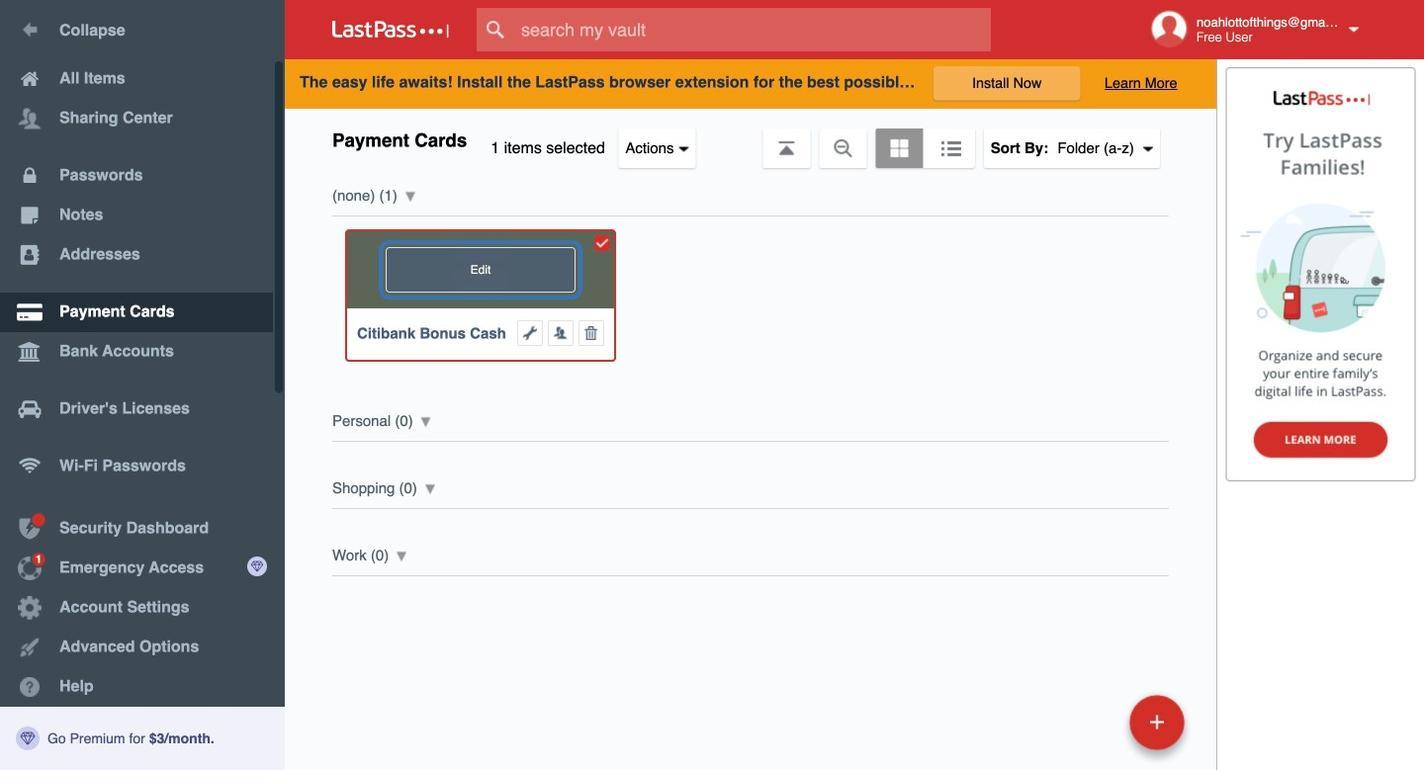 Task type: describe. For each thing, give the bounding box(es) containing it.
Search search field
[[477, 8, 1029, 51]]

lastpass image
[[332, 21, 449, 39]]

new item navigation
[[994, 689, 1197, 770]]

new item element
[[994, 694, 1192, 751]]



Task type: locate. For each thing, give the bounding box(es) containing it.
main navigation navigation
[[0, 0, 285, 770]]

search my vault text field
[[477, 8, 1029, 51]]

vault options navigation
[[285, 109, 1216, 168]]



Task type: vqa. For each thing, say whether or not it's contained in the screenshot.
New item element
yes



